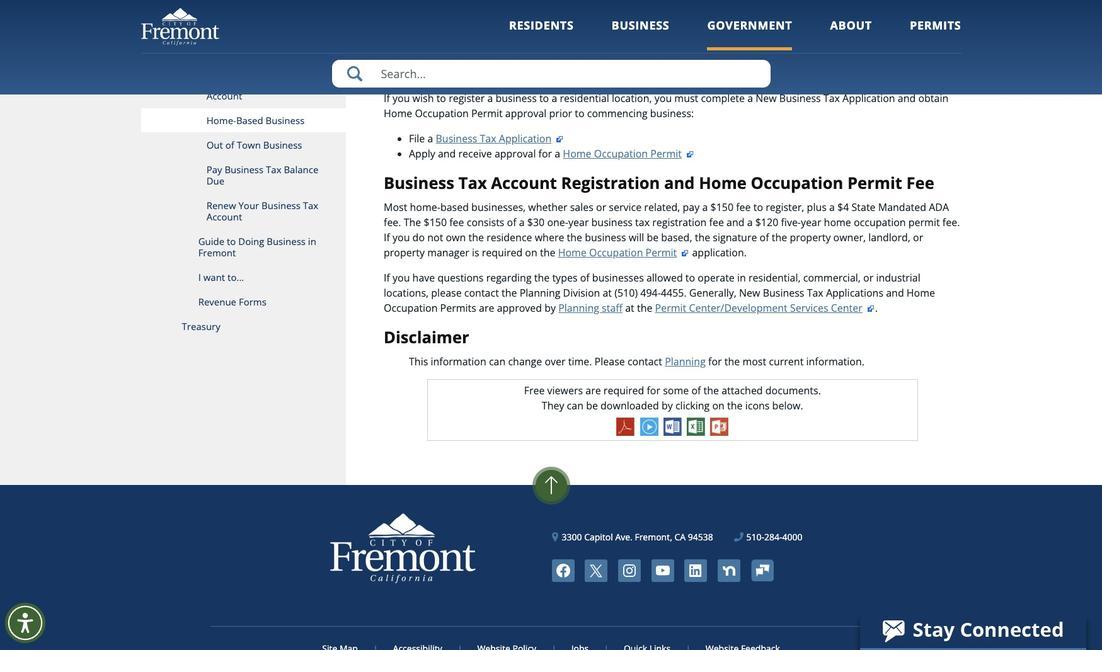 Task type: locate. For each thing, give the bounding box(es) containing it.
1 vertical spatial home occupation permit link
[[558, 246, 690, 260]]

does
[[722, 36, 744, 50]]

permit up 'conducted.'
[[480, 36, 511, 50]]

account inside close your business tax account
[[207, 90, 242, 102]]

government
[[708, 18, 793, 33]]

0 horizontal spatial fee.
[[384, 216, 401, 230]]

permit down ada on the right of page
[[909, 216, 941, 230]]

approval inside 'file a business tax application apply and receive approval for a home occupation permit'
[[495, 147, 536, 161]]

0 vertical spatial approval
[[506, 107, 547, 121]]

2 vertical spatial in
[[738, 271, 746, 285]]

1 vertical spatial are
[[479, 301, 495, 315]]

can left change
[[489, 355, 506, 369]]

0 vertical spatial are
[[496, 51, 511, 65]]

2 horizontal spatial or
[[914, 231, 924, 245]]

permit up business tax account registration and home occupation permit fee
[[651, 147, 682, 161]]

tax up services
[[808, 286, 824, 300]]

footer nd icon image
[[718, 560, 741, 582]]

at inside if you have questions regarding the types of businesses allowed to operate in residential, commercial, or industrial locations, please contact the planning division at (510) 494-4455. generally, new business tax applications and home occupation permits are approved by
[[603, 286, 612, 300]]

1 horizontal spatial application
[[843, 92, 896, 105]]

1 horizontal spatial contact
[[628, 355, 663, 369]]

industrial
[[877, 271, 921, 285]]

apply
[[409, 147, 436, 161]]

can down viewers
[[567, 399, 584, 413]]

or right sales
[[597, 200, 607, 214]]

0 vertical spatial if
[[384, 92, 390, 105]]

contact down questions
[[465, 286, 499, 300]]

residential down effect
[[831, 51, 880, 65]]

business up preserve
[[642, 36, 684, 50]]

fremont,
[[635, 531, 673, 543]]

home down approval
[[392, 36, 421, 50]]

0 vertical spatial new
[[756, 92, 777, 105]]

new
[[756, 92, 777, 105], [740, 286, 761, 300]]

are inside approval of a home occupation permit is required when a business is registered to a residential property. the purpose of a home occupation permit is to ensure that permitted business activity does not cause an adverse effect on adjacent properties. regulations are imposed on the permit to preserve the character and quality of the residential neighborhood in which business is conducted.
[[496, 51, 511, 65]]

1 vertical spatial be
[[586, 399, 598, 413]]

are left approved
[[479, 301, 495, 315]]

residential up "prior"
[[560, 92, 610, 105]]

prior
[[550, 107, 573, 121]]

business up activity on the top
[[661, 21, 702, 35]]

adjacent
[[893, 36, 934, 50]]

tax
[[297, 78, 313, 91], [824, 92, 840, 105], [480, 132, 497, 146], [266, 163, 282, 176], [459, 172, 487, 194], [303, 199, 319, 212], [808, 286, 824, 300]]

of right purpose
[[946, 21, 955, 35]]

quality
[[766, 51, 798, 65]]

application down effect
[[843, 92, 896, 105]]

the up application.
[[695, 231, 711, 245]]

please
[[595, 355, 625, 369]]

2 vertical spatial if
[[384, 271, 390, 285]]

tax up receive
[[480, 132, 497, 146]]

approval down business tax application link
[[495, 147, 536, 161]]

forms
[[239, 296, 267, 308]]

and inside 'file a business tax application apply and receive approval for a home occupation permit'
[[438, 147, 456, 161]]

0 vertical spatial home occupation permit link
[[563, 147, 695, 161]]

business up 'permitted'
[[612, 18, 670, 33]]

0 vertical spatial for
[[539, 147, 552, 161]]

0 horizontal spatial are
[[479, 301, 495, 315]]

if down which
[[384, 92, 390, 105]]

year
[[569, 216, 589, 230], [801, 216, 822, 230]]

residents link
[[509, 18, 574, 50]]

or up applications
[[864, 271, 874, 285]]

0 vertical spatial planning
[[520, 286, 561, 300]]

2 year from the left
[[801, 216, 822, 230]]

0 vertical spatial application
[[843, 92, 896, 105]]

3 if from the top
[[384, 271, 390, 285]]

planning up approved
[[520, 286, 561, 300]]

0 horizontal spatial property
[[384, 246, 425, 260]]

0 horizontal spatial by
[[545, 301, 556, 315]]

510-
[[747, 531, 765, 543]]

2 horizontal spatial are
[[586, 384, 601, 398]]

center
[[831, 301, 863, 315]]

by inside free viewers are required for some of the attached documents. they can be downloaded by clicking on the icons below.
[[662, 399, 673, 413]]

required inside most home-based businesses, whether sales or service related, pay a $150 fee to register, plus a $4 state mandated ada fee. the $150 fee consists of a $30 one-year business tax registration fee and a $120 five-year home occupation permit fee. if you do not own the residence where the business will be based, the signature of the property owner, landlord, or property manager is required on the
[[482, 246, 523, 260]]

property
[[790, 231, 831, 245], [384, 246, 425, 260]]

1 horizontal spatial in
[[738, 271, 746, 285]]

want
[[203, 271, 225, 284]]

of up division
[[581, 271, 590, 285]]

to up $120
[[754, 200, 764, 214]]

which
[[384, 66, 412, 80]]

for left some
[[647, 384, 661, 398]]

business up wish on the left top of the page
[[414, 66, 455, 80]]

fee
[[907, 172, 935, 194]]

284-
[[765, 531, 783, 543]]

download powerpoint viewer image
[[711, 418, 729, 436]]

1 horizontal spatial are
[[496, 51, 511, 65]]

your right close
[[233, 78, 254, 91]]

business
[[661, 21, 702, 35], [642, 36, 684, 50], [414, 66, 455, 80], [496, 92, 537, 105], [592, 216, 633, 230], [585, 231, 626, 245]]

2 vertical spatial account
[[207, 211, 242, 223]]

1 horizontal spatial permits
[[910, 18, 962, 33]]

0 horizontal spatial or
[[597, 200, 607, 214]]

permit
[[537, 21, 568, 35], [480, 36, 511, 50], [472, 107, 503, 121], [651, 147, 682, 161], [848, 172, 903, 194], [646, 246, 677, 260], [656, 301, 687, 315]]

0 vertical spatial can
[[489, 355, 506, 369]]

center/development
[[689, 301, 788, 315]]

generally,
[[690, 286, 737, 300]]

1 vertical spatial contact
[[628, 355, 663, 369]]

1 horizontal spatial year
[[801, 216, 822, 230]]

i want to... link
[[141, 265, 346, 290]]

1 vertical spatial required
[[482, 246, 523, 260]]

required up 'permitted'
[[581, 21, 621, 35]]

business down residential, at the right of the page
[[763, 286, 805, 300]]

business inside guide to doing business in fremont
[[267, 235, 306, 248]]

disclaimer
[[384, 327, 470, 349]]

home occupation permit link down will
[[558, 246, 690, 260]]

home inside if you have questions regarding the types of businesses allowed to operate in residential, commercial, or industrial locations, please contact the planning division at (510) 494-4455. generally, new business tax applications and home occupation permits are approved by
[[907, 286, 936, 300]]

permit down 'permitted'
[[590, 51, 622, 65]]

occupation down wish on the left top of the page
[[415, 107, 469, 121]]

1 vertical spatial the
[[404, 216, 421, 230]]

fee. down ada on the right of page
[[943, 216, 961, 230]]

0 vertical spatial be
[[647, 231, 659, 245]]

tax inside close your business tax account
[[297, 78, 313, 91]]

1 vertical spatial can
[[567, 399, 584, 413]]

or inside if you have questions regarding the types of businesses allowed to operate in residential, commercial, or industrial locations, please contact the planning division at (510) 494-4455. generally, new business tax applications and home occupation permits are approved by
[[864, 271, 874, 285]]

2 vertical spatial are
[[586, 384, 601, 398]]

not right do
[[428, 231, 443, 245]]

not inside most home-based businesses, whether sales or service related, pay a $150 fee to register, plus a $4 state mandated ada fee. the $150 fee consists of a $30 one-year business tax registration fee and a $120 five-year home occupation permit fee. if you do not own the residence where the business will be based, the signature of the property owner, landlord, or property manager is required on the
[[428, 231, 443, 245]]

can
[[489, 355, 506, 369], [567, 399, 584, 413]]

1 vertical spatial at
[[626, 301, 635, 315]]

0 horizontal spatial application
[[499, 132, 552, 146]]

your inside renew your business tax account
[[239, 199, 259, 212]]

1 vertical spatial application
[[499, 132, 552, 146]]

tax down adverse
[[824, 92, 840, 105]]

0 horizontal spatial the
[[404, 216, 421, 230]]

0 horizontal spatial not
[[428, 231, 443, 245]]

1 horizontal spatial property
[[790, 231, 831, 245]]

download word viewer image
[[664, 418, 682, 436]]

if you wish to register a business to a residential location, you must complete a new business tax application and obtain home occupation permit approval prior to commencing business:
[[384, 92, 949, 121]]

services
[[791, 301, 829, 315]]

approval inside if you wish to register a business to a residential location, you must complete a new business tax application and obtain home occupation permit approval prior to commencing business:
[[506, 107, 547, 121]]

0 horizontal spatial for
[[539, 147, 552, 161]]

plus
[[807, 200, 827, 214]]

is inside most home-based businesses, whether sales or service related, pay a $150 fee to register, plus a $4 state mandated ada fee. the $150 fee consists of a $30 one-year business tax registration fee and a $120 five-year home occupation permit fee. if you do not own the residence where the business will be based, the signature of the property owner, landlord, or property manager is required on the
[[472, 246, 480, 260]]

2 horizontal spatial for
[[709, 355, 722, 369]]

1 vertical spatial permits
[[441, 301, 477, 315]]

0 horizontal spatial in
[[308, 235, 316, 248]]

are inside free viewers are required for some of the attached documents. they can be downloaded by clicking on the icons below.
[[586, 384, 601, 398]]

a right the complete
[[748, 92, 754, 105]]

the inside the disclaimer this information can change over time. please contact planning for the most current information.
[[725, 355, 740, 369]]

business inside if you wish to register a business to a residential location, you must complete a new business tax application and obtain home occupation permit approval prior to commencing business:
[[780, 92, 821, 105]]

1 vertical spatial by
[[662, 399, 673, 413]]

home occupation permit link for apply and receive approval for a
[[563, 147, 695, 161]]

or
[[597, 200, 607, 214], [914, 231, 924, 245], [864, 271, 874, 285]]

required inside free viewers are required for some of the attached documents. they can be downloaded by clicking on the icons below.
[[604, 384, 645, 398]]

they
[[542, 399, 565, 413]]

approval left "prior"
[[506, 107, 547, 121]]

location,
[[612, 92, 652, 105]]

business down pay business tax balance due
[[262, 199, 301, 212]]

contact inside if you have questions regarding the types of businesses allowed to operate in residential, commercial, or industrial locations, please contact the planning division at (510) 494-4455. generally, new business tax applications and home occupation permits are approved by
[[465, 286, 499, 300]]

1 if from the top
[[384, 92, 390, 105]]

in inside guide to doing business in fremont
[[308, 235, 316, 248]]

due
[[207, 175, 225, 187]]

1 horizontal spatial or
[[864, 271, 874, 285]]

signature
[[713, 231, 758, 245]]

fee. down most
[[384, 216, 401, 230]]

close your business tax account link
[[141, 73, 346, 108]]

if for if you wish to register a business to a residential location, you must complete a new business tax application and obtain home occupation permit approval prior to commencing business:
[[384, 92, 390, 105]]

i want to...
[[198, 271, 244, 284]]

to up 4455.
[[686, 271, 696, 285]]

by down some
[[662, 399, 673, 413]]

are inside if you have questions regarding the types of businesses allowed to operate in residential, commercial, or industrial locations, please contact the planning division at (510) 494-4455. generally, new business tax applications and home occupation permits are approved by
[[479, 301, 495, 315]]

1 horizontal spatial not
[[747, 36, 763, 50]]

service
[[609, 200, 642, 214]]

download windows media player image
[[640, 418, 659, 436]]

0 vertical spatial at
[[603, 286, 612, 300]]

1 horizontal spatial be
[[647, 231, 659, 245]]

1 horizontal spatial can
[[567, 399, 584, 413]]

business up receive
[[436, 132, 478, 146]]

operate
[[698, 271, 735, 285]]

account for close your business tax account
[[207, 90, 242, 102]]

year down plus
[[801, 216, 822, 230]]

1 vertical spatial your
[[239, 199, 259, 212]]

business inside "link"
[[263, 139, 302, 151]]

1 vertical spatial if
[[384, 231, 390, 245]]

2 horizontal spatial fee
[[737, 200, 751, 214]]

to
[[765, 21, 775, 35], [524, 36, 533, 50], [624, 51, 634, 65], [437, 92, 446, 105], [540, 92, 549, 105], [575, 107, 585, 121], [754, 200, 764, 214], [227, 235, 236, 248], [686, 271, 696, 285]]

new inside if you wish to register a business to a residential location, you must complete a new business tax application and obtain home occupation permit approval prior to commencing business:
[[756, 92, 777, 105]]

not inside approval of a home occupation permit is required when a business is registered to a residential property. the purpose of a home occupation permit is to ensure that permitted business activity does not cause an adverse effect on adjacent properties. regulations are imposed on the permit to preserve the character and quality of the residential neighborhood in which business is conducted.
[[747, 36, 763, 50]]

0 vertical spatial required
[[581, 21, 621, 35]]

2 vertical spatial residential
[[560, 92, 610, 105]]

to up imposed
[[524, 36, 533, 50]]

on
[[879, 36, 891, 50], [557, 51, 569, 65], [525, 246, 538, 260], [713, 399, 725, 413]]

business up the 'home-'
[[384, 172, 455, 194]]

1 horizontal spatial permit
[[909, 216, 941, 230]]

fee.
[[384, 216, 401, 230], [943, 216, 961, 230]]

permit up "state"
[[848, 172, 903, 194]]

for right 'planning' link
[[709, 355, 722, 369]]

2 vertical spatial or
[[864, 271, 874, 285]]

about
[[831, 18, 873, 33]]

your for renew
[[239, 199, 259, 212]]

1 vertical spatial in
[[308, 235, 316, 248]]

about link
[[831, 18, 873, 50]]

0 horizontal spatial be
[[586, 399, 598, 413]]

you inside most home-based businesses, whether sales or service related, pay a $150 fee to register, plus a $4 state mandated ada fee. the $150 fee consists of a $30 one-year business tax registration fee and a $120 five-year home occupation permit fee. if you do not own the residence where the business will be based, the signature of the property owner, landlord, or property manager is required on the
[[393, 231, 410, 245]]

0 vertical spatial the
[[884, 21, 901, 35]]

0 vertical spatial in
[[952, 51, 961, 65]]

required down residence
[[482, 246, 523, 260]]

capitol
[[585, 531, 613, 543]]

for down "prior"
[[539, 147, 552, 161]]

1 vertical spatial not
[[428, 231, 443, 245]]

0 horizontal spatial fee
[[450, 216, 464, 230]]

0 horizontal spatial $150
[[424, 216, 447, 230]]

if inside most home-based businesses, whether sales or service related, pay a $150 fee to register, plus a $4 state mandated ada fee. the $150 fee consists of a $30 one-year business tax registration fee and a $120 five-year home occupation permit fee. if you do not own the residence where the business will be based, the signature of the property owner, landlord, or property manager is required on the
[[384, 231, 390, 245]]

occupation inside if you wish to register a business to a residential location, you must complete a new business tax application and obtain home occupation permit approval prior to commencing business:
[[415, 107, 469, 121]]

home up file
[[384, 107, 413, 121]]

and inside most home-based businesses, whether sales or service related, pay a $150 fee to register, plus a $4 state mandated ada fee. the $150 fee consists of a $30 one-year business tax registration fee and a $120 five-year home occupation permit fee. if you do not own the residence where the business will be based, the signature of the property owner, landlord, or property manager is required on the
[[727, 216, 745, 230]]

the up adjacent
[[884, 21, 901, 35]]

some
[[663, 384, 689, 398]]

on inside free viewers are required for some of the attached documents. they can be downloaded by clicking on the icons below.
[[713, 399, 725, 413]]

tax up home-based business
[[297, 78, 313, 91]]

below.
[[773, 399, 804, 413]]

business down "out of town business" "link"
[[225, 163, 264, 176]]

if inside if you wish to register a business to a residential location, you must complete a new business tax application and obtain home occupation permit approval prior to commencing business:
[[384, 92, 390, 105]]

0 vertical spatial residential
[[785, 21, 835, 35]]

must
[[675, 92, 699, 105]]

0 horizontal spatial permit
[[590, 51, 622, 65]]

of inside if you have questions regarding the types of businesses allowed to operate in residential, commercial, or industrial locations, please contact the planning division at (510) 494-4455. generally, new business tax applications and home occupation permits are approved by
[[581, 271, 590, 285]]

home occupation permit link for most home-based businesses, whether sales or service related, pay a $150 fee to register, plus a $4 state mandated ada fee. the $150 fee consists of a $30 one-year business tax registration fee and a $120 five-year home occupation permit fee. if you do not own the residence where the business will be based, the signature of the property owner, landlord, or property manager is required on the
[[558, 246, 690, 260]]

business inside renew your business tax account
[[262, 199, 301, 212]]

planning up some
[[665, 355, 706, 369]]

property down five-
[[790, 231, 831, 245]]

or right landlord, in the right top of the page
[[914, 231, 924, 245]]

1 vertical spatial $150
[[424, 216, 447, 230]]

account
[[207, 90, 242, 102], [491, 172, 557, 194], [207, 211, 242, 223]]

business up home-based business
[[256, 78, 295, 91]]

1 fee. from the left
[[384, 216, 401, 230]]

0 horizontal spatial year
[[569, 216, 589, 230]]

1 vertical spatial or
[[914, 231, 924, 245]]

year down sales
[[569, 216, 589, 230]]

business inside if you have questions regarding the types of businesses allowed to operate in residential, commercial, or industrial locations, please contact the planning division at (510) 494-4455. generally, new business tax applications and home occupation permits are approved by
[[763, 286, 805, 300]]

guide to doing business in fremont link
[[141, 230, 346, 265]]

be
[[647, 231, 659, 245], [586, 399, 598, 413]]

1 horizontal spatial fee.
[[943, 216, 961, 230]]

1 vertical spatial new
[[740, 286, 761, 300]]

manager
[[428, 246, 470, 260]]

at
[[603, 286, 612, 300], [626, 301, 635, 315]]

are up 'conducted.'
[[496, 51, 511, 65]]

and inside if you wish to register a business to a residential location, you must complete a new business tax application and obtain home occupation permit approval prior to commencing business:
[[898, 92, 916, 105]]

0 horizontal spatial permits
[[441, 301, 477, 315]]

occupation
[[480, 21, 534, 35], [423, 36, 477, 50], [415, 107, 469, 121], [594, 147, 648, 161], [751, 172, 844, 194], [590, 246, 643, 260], [384, 301, 438, 315]]

1 horizontal spatial the
[[884, 21, 901, 35]]

preserve
[[636, 51, 678, 65]]

based
[[441, 200, 469, 214]]

0 horizontal spatial at
[[603, 286, 612, 300]]

Search text field
[[332, 60, 771, 88]]

2 vertical spatial required
[[604, 384, 645, 398]]

$150 down the 'home-'
[[424, 216, 447, 230]]

download excel viewer image
[[687, 418, 706, 436]]

1 vertical spatial property
[[384, 246, 425, 260]]

cause
[[766, 36, 793, 50]]

the down the where
[[540, 246, 556, 260]]

five-
[[782, 216, 801, 230]]

required up downloaded
[[604, 384, 645, 398]]

0 horizontal spatial contact
[[465, 286, 499, 300]]

state
[[852, 200, 876, 214]]

an
[[795, 36, 807, 50]]

business inside close your business tax account
[[256, 78, 295, 91]]

tax inside if you have questions regarding the types of businesses allowed to operate in residential, commercial, or industrial locations, please contact the planning division at (510) 494-4455. generally, new business tax applications and home occupation permits are approved by
[[808, 286, 824, 300]]

to left doing
[[227, 235, 236, 248]]

tax inside renew your business tax account
[[303, 199, 319, 212]]

your right renew
[[239, 199, 259, 212]]

2 vertical spatial for
[[647, 384, 661, 398]]

business inside pay business tax balance due
[[225, 163, 264, 176]]

1 horizontal spatial for
[[647, 384, 661, 398]]

doing
[[239, 235, 264, 248]]

2 horizontal spatial in
[[952, 51, 961, 65]]

questions
[[438, 271, 484, 285]]

0 vertical spatial contact
[[465, 286, 499, 300]]

0 vertical spatial by
[[545, 301, 556, 315]]

download acrobat reader image
[[617, 418, 635, 436]]

2 vertical spatial planning
[[665, 355, 706, 369]]

1 vertical spatial permit
[[909, 216, 941, 230]]

business up balance
[[263, 139, 302, 151]]

account inside renew your business tax account
[[207, 211, 242, 223]]

by right approved
[[545, 301, 556, 315]]

file
[[409, 132, 425, 146]]

0 vertical spatial $150
[[711, 200, 734, 214]]

in
[[952, 51, 961, 65], [308, 235, 316, 248], [738, 271, 746, 285]]

the inside approval of a home occupation permit is required when a business is registered to a residential property. the purpose of a home occupation permit is to ensure that permitted business activity does not cause an adverse effect on adjacent properties. regulations are imposed on the permit to preserve the character and quality of the residential neighborhood in which business is conducted.
[[884, 21, 901, 35]]

character
[[698, 51, 743, 65]]

be inside free viewers are required for some of the attached documents. they can be downloaded by clicking on the icons below.
[[586, 399, 598, 413]]

be left downloaded
[[586, 399, 598, 413]]

0 vertical spatial permit
[[590, 51, 622, 65]]

on up 'download powerpoint viewer' icon
[[713, 399, 725, 413]]

0 vertical spatial account
[[207, 90, 242, 102]]

and down industrial
[[887, 286, 905, 300]]

1 vertical spatial for
[[709, 355, 722, 369]]

and left obtain
[[898, 92, 916, 105]]

planning staff at the permit center/development services center
[[559, 301, 863, 315]]

based
[[236, 114, 263, 127]]

3300
[[562, 531, 582, 543]]

0 vertical spatial your
[[233, 78, 254, 91]]

and
[[746, 51, 764, 65], [898, 92, 916, 105], [438, 147, 456, 161], [665, 172, 695, 194], [727, 216, 745, 230], [887, 286, 905, 300]]

receive
[[459, 147, 492, 161]]

are
[[496, 51, 511, 65], [479, 301, 495, 315], [586, 384, 601, 398]]

occupation up the registration
[[594, 147, 648, 161]]

if inside if you have questions regarding the types of businesses allowed to operate in residential, commercial, or industrial locations, please contact the planning division at (510) 494-4455. generally, new business tax applications and home occupation permits are approved by
[[384, 271, 390, 285]]

2 if from the top
[[384, 231, 390, 245]]

permit inside 'file a business tax application apply and receive approval for a home occupation permit'
[[651, 147, 682, 161]]

1 vertical spatial approval
[[495, 147, 536, 161]]

permits down please
[[441, 301, 477, 315]]

account for renew your business tax account
[[207, 211, 242, 223]]

consists
[[467, 216, 505, 230]]

the
[[884, 21, 901, 35], [404, 216, 421, 230]]

types
[[553, 271, 578, 285]]

property down do
[[384, 246, 425, 260]]

permit down 'register'
[[472, 107, 503, 121]]

of inside free viewers are required for some of the attached documents. they can be downloaded by clicking on the icons below.
[[692, 384, 701, 398]]

0 horizontal spatial can
[[489, 355, 506, 369]]

your inside close your business tax account
[[233, 78, 254, 91]]

0 vertical spatial not
[[747, 36, 763, 50]]



Task type: describe. For each thing, give the bounding box(es) containing it.
home inside if you wish to register a business to a residential location, you must complete a new business tax application and obtain home occupation permit approval prior to commencing business:
[[384, 107, 413, 121]]

business tax account registration and home occupation permit fee
[[384, 172, 935, 194]]

complete
[[701, 92, 745, 105]]

and inside approval of a home occupation permit is required when a business is registered to a residential property. the purpose of a home occupation permit is to ensure that permitted business activity does not cause an adverse effect on adjacent properties. regulations are imposed on the permit to preserve the character and quality of the residential neighborhood in which business is conducted.
[[746, 51, 764, 65]]

approved
[[497, 301, 542, 315]]

planning staff link
[[559, 301, 623, 315]]

ada
[[930, 200, 950, 214]]

activity
[[686, 36, 719, 50]]

residential inside if you wish to register a business to a residential location, you must complete a new business tax application and obtain home occupation permit approval prior to commencing business:
[[560, 92, 610, 105]]

free
[[524, 384, 545, 398]]

can inside free viewers are required for some of the attached documents. they can be downloaded by clicking on the icons below.
[[567, 399, 584, 413]]

510-284-4000
[[747, 531, 803, 543]]

most
[[384, 200, 408, 214]]

on right effect
[[879, 36, 891, 50]]

business right 'based'
[[266, 114, 305, 127]]

1 horizontal spatial at
[[626, 301, 635, 315]]

by inside if you have questions regarding the types of businesses allowed to operate in residential, commercial, or industrial locations, please contact the planning division at (510) 494-4455. generally, new business tax applications and home occupation permits are approved by
[[545, 301, 556, 315]]

when
[[624, 21, 650, 35]]

is down regulations
[[458, 66, 465, 80]]

own
[[446, 231, 466, 245]]

close your business tax account
[[207, 78, 313, 102]]

if for if you have questions regarding the types of businesses allowed to operate in residential, commercial, or industrial locations, please contact the planning division at (510) 494-4455. generally, new business tax applications and home occupation permits are approved by
[[384, 271, 390, 285]]

a left $120
[[748, 216, 753, 230]]

is up imposed
[[514, 36, 521, 50]]

mandated
[[879, 200, 927, 214]]

and up pay
[[665, 172, 695, 194]]

1 vertical spatial planning
[[559, 301, 600, 315]]

pay
[[207, 163, 222, 176]]

do
[[413, 231, 425, 245]]

renew
[[207, 199, 236, 212]]

the down adverse
[[813, 51, 828, 65]]

permitted
[[593, 36, 640, 50]]

home occupation permit
[[558, 246, 677, 260]]

business down service
[[592, 216, 633, 230]]

home up regulations
[[449, 21, 478, 35]]

tax down receive
[[459, 172, 487, 194]]

stay connected image
[[861, 614, 1086, 649]]

the down five-
[[772, 231, 788, 245]]

pay business tax balance due
[[207, 163, 319, 187]]

the down activity on the top
[[680, 51, 696, 65]]

of inside "link"
[[226, 139, 234, 151]]

treasury
[[182, 320, 221, 333]]

locations,
[[384, 286, 429, 300]]

permit down 4455.
[[656, 301, 687, 315]]

1 vertical spatial account
[[491, 172, 557, 194]]

home-based business
[[207, 114, 305, 127]]

business link
[[612, 18, 670, 50]]

0 vertical spatial or
[[597, 200, 607, 214]]

that
[[571, 36, 590, 50]]

time.
[[569, 355, 592, 369]]

attached
[[722, 384, 763, 398]]

a right the when
[[652, 21, 658, 35]]

planning inside if you have questions regarding the types of businesses allowed to operate in residential, commercial, or industrial locations, please contact the planning division at (510) 494-4455. generally, new business tax applications and home occupation permits are approved by
[[520, 286, 561, 300]]

information.
[[807, 355, 865, 369]]

footer li icon image
[[685, 560, 708, 582]]

application inside 'file a business tax application apply and receive approval for a home occupation permit'
[[499, 132, 552, 146]]

out of town business
[[207, 139, 302, 151]]

1 year from the left
[[569, 216, 589, 230]]

registration
[[653, 216, 707, 230]]

permit down based,
[[646, 246, 677, 260]]

occupation inside 'file a business tax application apply and receive approval for a home occupation permit'
[[594, 147, 648, 161]]

approval of a home occupation permit is required when a business is registered to a residential property. the purpose of a home occupation permit is to ensure that permitted business activity does not cause an adverse effect on adjacent properties. regulations are imposed on the permit to preserve the character and quality of the residential neighborhood in which business is conducted.
[[384, 21, 961, 80]]

can inside the disclaimer this information can change over time. please contact planning for the most current information.
[[489, 355, 506, 369]]

a down "prior"
[[555, 147, 561, 161]]

a right file
[[428, 132, 433, 146]]

required inside approval of a home occupation permit is required when a business is registered to a residential property. the purpose of a home occupation permit is to ensure that permitted business activity does not cause an adverse effect on adjacent properties. regulations are imposed on the permit to preserve the character and quality of the residential neighborhood in which business is conducted.
[[581, 21, 621, 35]]

to inside most home-based businesses, whether sales or service related, pay a $150 fee to register, plus a $4 state mandated ada fee. the $150 fee consists of a $30 one-year business tax registration fee and a $120 five-year home occupation permit fee. if you do not own the residence where the business will be based, the signature of the property owner, landlord, or property manager is required on the
[[754, 200, 764, 214]]

file a business tax application apply and receive approval for a home occupation permit
[[409, 132, 682, 161]]

permit up ensure at the top of page
[[537, 21, 568, 35]]

most home-based businesses, whether sales or service related, pay a $150 fee to register, plus a $4 state mandated ada fee. the $150 fee consists of a $30 one-year business tax registration fee and a $120 five-year home occupation permit fee. if you do not own the residence where the business will be based, the signature of the property owner, landlord, or property manager is required on the
[[384, 200, 961, 260]]

a right pay
[[703, 200, 708, 214]]

allowed
[[647, 271, 683, 285]]

the down one-
[[567, 231, 583, 245]]

application.
[[690, 246, 747, 260]]

and inside if you have questions regarding the types of businesses allowed to operate in residential, commercial, or industrial locations, please contact the planning division at (510) 494-4455. generally, new business tax applications and home occupation permits are approved by
[[887, 286, 905, 300]]

of up residence
[[507, 216, 517, 230]]

of down an
[[801, 51, 810, 65]]

revenue forms link
[[141, 290, 346, 315]]

neighborhood
[[883, 51, 950, 65]]

the down consists
[[469, 231, 484, 245]]

you left wish on the left top of the page
[[393, 92, 410, 105]]

$30
[[528, 216, 545, 230]]

on down ensure at the top of page
[[557, 51, 569, 65]]

in inside if you have questions regarding the types of businesses allowed to operate in residential, commercial, or industrial locations, please contact the planning division at (510) 494-4455. generally, new business tax applications and home occupation permits are approved by
[[738, 271, 746, 285]]

footer tw icon image
[[585, 560, 608, 582]]

imposed
[[514, 51, 555, 65]]

permit inside approval of a home occupation permit is required when a business is registered to a residential property. the purpose of a home occupation permit is to ensure that permitted business activity does not cause an adverse effect on adjacent properties. regulations are imposed on the permit to preserve the character and quality of the residential neighborhood in which business is conducted.
[[590, 51, 622, 65]]

permits link
[[910, 18, 962, 50]]

a down approval
[[384, 36, 390, 50]]

1 horizontal spatial $150
[[711, 200, 734, 214]]

balance
[[284, 163, 319, 176]]

business inside 'file a business tax application apply and receive approval for a home occupation permit'
[[436, 132, 478, 146]]

a left the $4
[[830, 200, 835, 214]]

business up home occupation permit
[[585, 231, 626, 245]]

register,
[[766, 200, 805, 214]]

494-
[[641, 286, 661, 300]]

occupation
[[854, 216, 907, 230]]

new inside if you have questions regarding the types of businesses allowed to operate in residential, commercial, or industrial locations, please contact the planning division at (510) 494-4455. generally, new business tax applications and home occupation permits are approved by
[[740, 286, 761, 300]]

business inside if you wish to register a business to a residential location, you must complete a new business tax application and obtain home occupation permit approval prior to commencing business:
[[496, 92, 537, 105]]

your for close
[[233, 78, 254, 91]]

ensure
[[536, 36, 569, 50]]

planning inside the disclaimer this information can change over time. please contact planning for the most current information.
[[665, 355, 706, 369]]

ave.
[[616, 531, 633, 543]]

for inside free viewers are required for some of the attached documents. they can be downloaded by clicking on the icons below.
[[647, 384, 661, 398]]

application inside if you wish to register a business to a residential location, you must complete a new business tax application and obtain home occupation permit approval prior to commencing business:
[[843, 92, 896, 105]]

please
[[431, 286, 462, 300]]

2 fee. from the left
[[943, 216, 961, 230]]

(510)
[[615, 286, 638, 300]]

to inside if you have questions regarding the types of businesses allowed to operate in residential, commercial, or industrial locations, please contact the planning division at (510) 494-4455. generally, new business tax applications and home occupation permits are approved by
[[686, 271, 696, 285]]

tax inside if you wish to register a business to a residential location, you must complete a new business tax application and obtain home occupation permit approval prior to commencing business:
[[824, 92, 840, 105]]

where
[[535, 231, 565, 245]]

home inside 'file a business tax application apply and receive approval for a home occupation permit'
[[563, 147, 592, 161]]

to up cause
[[765, 21, 775, 35]]

the up clicking
[[704, 384, 720, 398]]

have
[[413, 271, 435, 285]]

1 vertical spatial residential
[[831, 51, 880, 65]]

town
[[237, 139, 261, 151]]

on inside most home-based businesses, whether sales or service related, pay a $150 fee to register, plus a $4 state mandated ada fee. the $150 fee consists of a $30 one-year business tax registration fee and a $120 five-year home occupation permit fee. if you do not own the residence where the business will be based, the signature of the property owner, landlord, or property manager is required on the
[[525, 246, 538, 260]]

footer fb icon image
[[552, 560, 575, 582]]

3300 capitol ave. fremont, ca 94538
[[562, 531, 714, 543]]

1 horizontal spatial fee
[[710, 216, 724, 230]]

permits inside if you have questions regarding the types of businesses allowed to operate in residential, commercial, or industrial locations, please contact the planning division at (510) 494-4455. generally, new business tax applications and home occupation permits are approved by
[[441, 301, 477, 315]]

regarding
[[487, 271, 532, 285]]

home-based business link
[[141, 108, 346, 133]]

to right "prior"
[[575, 107, 585, 121]]

home up types
[[558, 246, 587, 260]]

applications
[[827, 286, 884, 300]]

registered
[[714, 21, 762, 35]]

the left types
[[535, 271, 550, 285]]

treasury link
[[141, 315, 346, 339]]

a right 'register'
[[488, 92, 493, 105]]

business:
[[651, 107, 694, 121]]

occupation up register, at the right top
[[751, 172, 844, 194]]

the down 494-
[[637, 301, 653, 315]]

related,
[[645, 200, 681, 214]]

permit inside most home-based businesses, whether sales or service related, pay a $150 fee to register, plus a $4 state mandated ada fee. the $150 fee consists of a $30 one-year business tax registration fee and a $120 five-year home occupation permit fee. if you do not own the residence where the business will be based, the signature of the property owner, landlord, or property manager is required on the
[[909, 216, 941, 230]]

for inside the disclaimer this information can change over time. please contact planning for the most current information.
[[709, 355, 722, 369]]

icons
[[746, 399, 770, 413]]

.
[[876, 301, 878, 315]]

contact inside the disclaimer this information can change over time. please contact planning for the most current information.
[[628, 355, 663, 369]]

based,
[[662, 231, 693, 245]]

of down $120
[[760, 231, 770, 245]]

to down 'permitted'
[[624, 51, 634, 65]]

if you have questions regarding the types of businesses allowed to operate in residential, commercial, or industrial locations, please contact the planning division at (510) 494-4455. generally, new business tax applications and home occupation permits are approved by
[[384, 271, 936, 315]]

the down attached
[[728, 399, 743, 413]]

footer my icon image
[[751, 560, 774, 582]]

purpose
[[904, 21, 943, 35]]

permit inside if you wish to register a business to a residential location, you must complete a new business tax application and obtain home occupation permit approval prior to commencing business:
[[472, 107, 503, 121]]

for inside 'file a business tax application apply and receive approval for a home occupation permit'
[[539, 147, 552, 161]]

is up that
[[571, 21, 578, 35]]

one-
[[548, 216, 569, 230]]

home
[[825, 216, 852, 230]]

to inside guide to doing business in fremont
[[227, 235, 236, 248]]

downloaded
[[601, 399, 659, 413]]

be inside most home-based businesses, whether sales or service related, pay a $150 fee to register, plus a $4 state mandated ada fee. the $150 fee consists of a $30 one-year business tax registration fee and a $120 five-year home occupation permit fee. if you do not own the residence where the business will be based, the signature of the property owner, landlord, or property manager is required on the
[[647, 231, 659, 245]]

94538
[[688, 531, 714, 543]]

government link
[[708, 18, 793, 50]]

footer yt icon image
[[652, 560, 674, 582]]

owner,
[[834, 231, 866, 245]]

you up business: at the top
[[655, 92, 672, 105]]

most
[[743, 355, 767, 369]]

in inside approval of a home occupation permit is required when a business is registered to a residential property. the purpose of a home occupation permit is to ensure that permitted business activity does not cause an adverse effect on adjacent properties. regulations are imposed on the permit to preserve the character and quality of the residential neighborhood in which business is conducted.
[[952, 51, 961, 65]]

the inside most home-based businesses, whether sales or service related, pay a $150 fee to register, plus a $4 state mandated ada fee. the $150 fee consists of a $30 one-year business tax registration fee and a $120 five-year home occupation permit fee. if you do not own the residence where the business will be based, the signature of the property owner, landlord, or property manager is required on the
[[404, 216, 421, 230]]

the down regarding
[[502, 286, 517, 300]]

occupation up imposed
[[480, 21, 534, 35]]

to right wish on the left top of the page
[[437, 92, 446, 105]]

home up pay
[[699, 172, 747, 194]]

approval
[[384, 21, 426, 35]]

0 vertical spatial property
[[790, 231, 831, 245]]

occupation up regulations
[[423, 36, 477, 50]]

a left $30
[[519, 216, 525, 230]]

3300 capitol ave. fremont, ca 94538 link
[[553, 531, 714, 544]]

home-
[[410, 200, 441, 214]]

a up cause
[[777, 21, 783, 35]]

planning link
[[665, 355, 706, 369]]

you inside if you have questions regarding the types of businesses allowed to operate in residential, commercial, or industrial locations, please contact the planning division at (510) 494-4455. generally, new business tax applications and home occupation permits are approved by
[[393, 271, 410, 285]]

occupation up businesses
[[590, 246, 643, 260]]

footer ig icon image
[[619, 560, 641, 582]]

to down search "text box"
[[540, 92, 549, 105]]

this
[[409, 355, 428, 369]]

occupation inside if you have questions regarding the types of businesses allowed to operate in residential, commercial, or industrial locations, please contact the planning division at (510) 494-4455. generally, new business tax applications and home occupation permits are approved by
[[384, 301, 438, 315]]

a up "prior"
[[552, 92, 558, 105]]

tax inside pay business tax balance due
[[266, 163, 282, 176]]

commencing
[[588, 107, 648, 121]]

the down that
[[572, 51, 588, 65]]

tax inside 'file a business tax application apply and receive approval for a home occupation permit'
[[480, 132, 497, 146]]

of right approval
[[429, 21, 438, 35]]

is up activity on the top
[[704, 21, 712, 35]]

a up regulations
[[441, 21, 446, 35]]



Task type: vqa. For each thing, say whether or not it's contained in the screenshot.
the right for
yes



